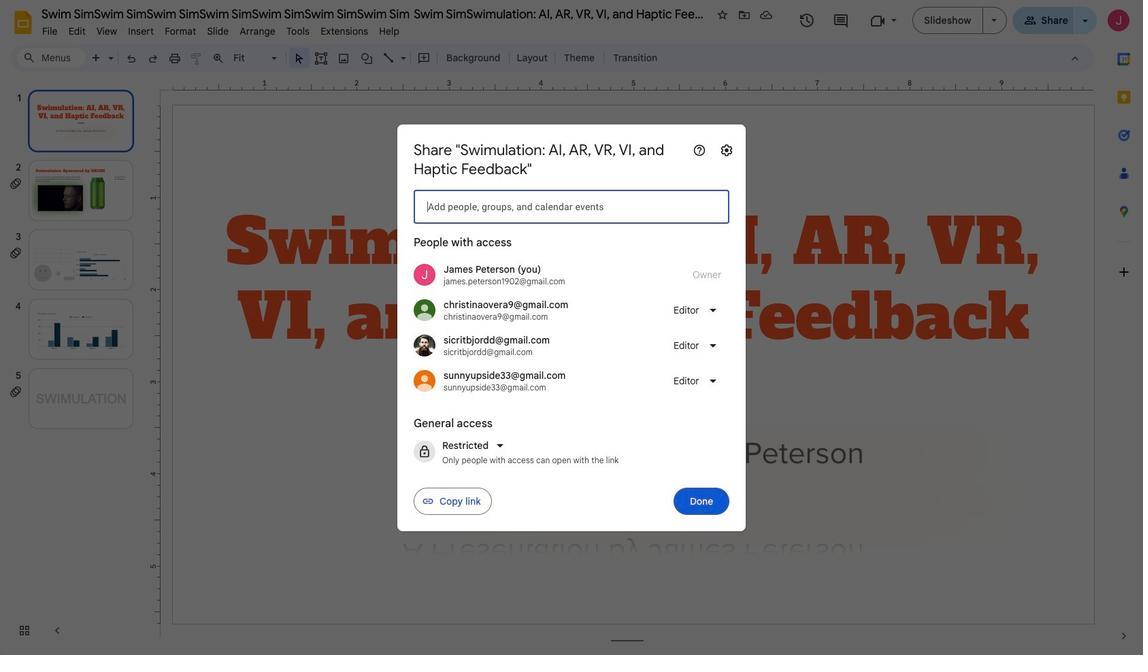 Task type: vqa. For each thing, say whether or not it's contained in the screenshot.
third HEADING from the top of the page
no



Task type: locate. For each thing, give the bounding box(es) containing it.
menu bar
[[37, 18, 405, 40]]

last edit was on october 30, 2023 image
[[799, 12, 816, 29]]

redo (⌘y) image
[[146, 52, 160, 65]]

move image
[[738, 8, 751, 22]]

navigation
[[0, 77, 150, 656]]

add comment (⌘+option+m) image
[[417, 52, 431, 65]]

show all comments image
[[833, 13, 849, 29]]

Rename text field
[[37, 5, 712, 22]]

Menus field
[[17, 48, 85, 67]]

application
[[0, 0, 1144, 656]]

zoom image
[[212, 52, 225, 65]]

tab list
[[1105, 40, 1144, 617]]

select (esc) image
[[293, 52, 306, 65]]

undo (⌘z) image
[[125, 52, 138, 65]]

document status: saved to drive. image
[[760, 8, 773, 22]]



Task type: describe. For each thing, give the bounding box(es) containing it.
star image
[[716, 8, 730, 22]]

new slide (ctrl+m) image
[[90, 52, 103, 65]]

hide the menus (ctrl+shift+f) image
[[1069, 52, 1082, 65]]

menu bar banner
[[0, 0, 1144, 656]]

share. shared with 3 people. image
[[1024, 14, 1036, 26]]

paint format image
[[190, 52, 204, 65]]

print (⌘p) image
[[168, 52, 182, 65]]

Star checkbox
[[713, 5, 732, 25]]

tab list inside menu bar 'banner'
[[1105, 40, 1144, 617]]

line image
[[383, 52, 396, 65]]

text box image
[[314, 52, 328, 65]]

slides home image
[[11, 10, 35, 35]]

main toolbar
[[84, 48, 664, 68]]

menu bar inside menu bar 'banner'
[[37, 18, 405, 40]]



